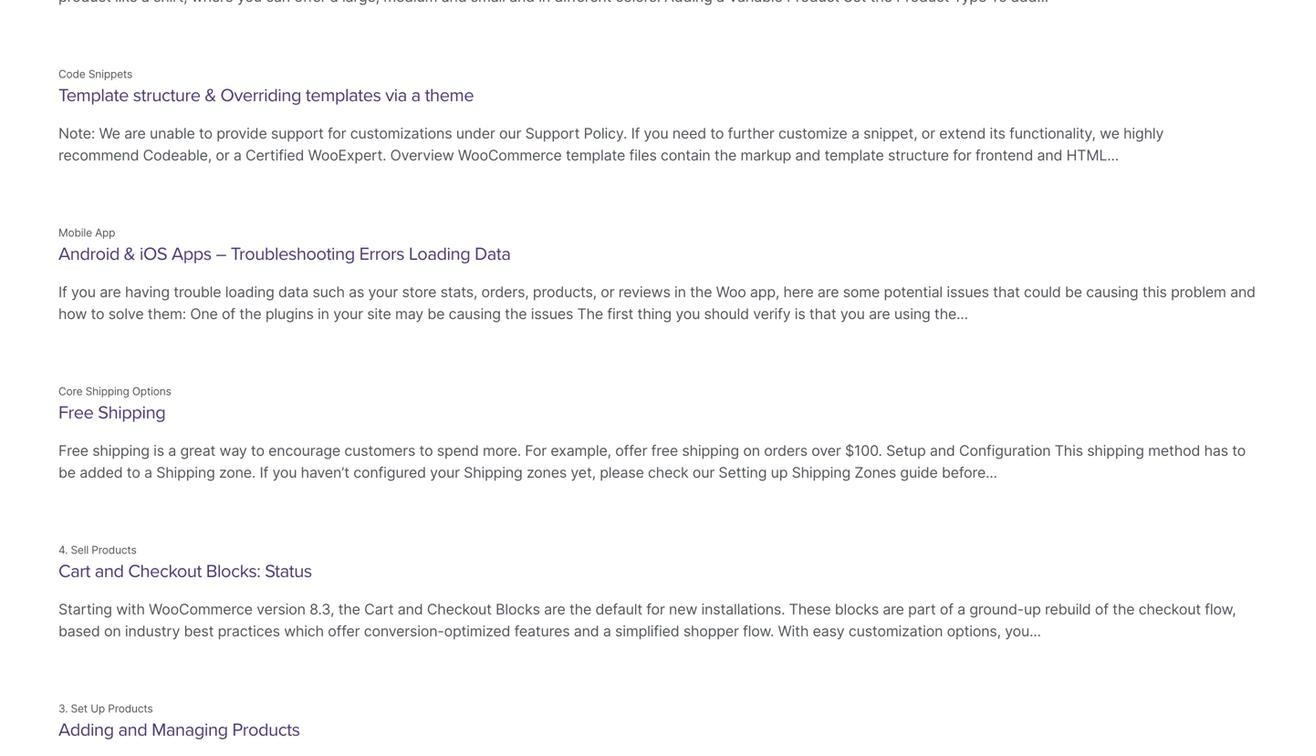 Task type: vqa. For each thing, say whether or not it's contained in the screenshot.


Task type: locate. For each thing, give the bounding box(es) containing it.
and right 'adding'
[[118, 720, 147, 742]]

up
[[91, 703, 105, 716]]

0 horizontal spatial issues
[[531, 305, 573, 323]]

your down spend
[[430, 464, 460, 482]]

to right 'need'
[[710, 125, 724, 142]]

0 horizontal spatial woocommerce
[[149, 601, 253, 619]]

on
[[743, 442, 760, 460], [104, 623, 121, 641]]

or
[[922, 125, 935, 142], [216, 146, 230, 164], [601, 283, 615, 301]]

be
[[1065, 283, 1082, 301], [427, 305, 445, 323], [58, 464, 76, 482]]

& right structure
[[205, 84, 216, 106]]

1 vertical spatial your
[[333, 305, 363, 323]]

or up first
[[601, 283, 615, 301]]

issues down products,
[[531, 305, 573, 323]]

1 horizontal spatial your
[[368, 283, 398, 301]]

of right part
[[940, 601, 954, 619]]

1 horizontal spatial causing
[[1086, 283, 1139, 301]]

1 vertical spatial in
[[318, 305, 329, 323]]

these
[[789, 601, 831, 619]]

are inside note: we are unable to provide support for customizations under our support policy. if you need to further customize a snippet, or extend its functionality, we highly recommend codeable, or a certified wooexpert. overview woocommerce template files contain the markup and template structure for frontend and html...
[[124, 125, 146, 142]]

potential
[[884, 283, 943, 301]]

0 horizontal spatial up
[[771, 464, 788, 482]]

and right problem
[[1230, 283, 1256, 301]]

1 horizontal spatial for
[[647, 601, 665, 619]]

your down as
[[333, 305, 363, 323]]

shipping down great
[[156, 464, 215, 482]]

to left spend
[[419, 442, 433, 460]]

0 vertical spatial cart
[[58, 561, 90, 583]]

1 vertical spatial cart
[[364, 601, 394, 619]]

if right the zone.
[[260, 464, 268, 482]]

1 vertical spatial on
[[104, 623, 121, 641]]

0 horizontal spatial &
[[124, 243, 135, 265]]

checkout up optimized on the bottom of the page
[[427, 601, 492, 619]]

shipping up our
[[682, 442, 739, 460]]

0 vertical spatial is
[[795, 305, 806, 323]]

of inside if you are having trouble loading data such as your store stats, orders, products, or reviews in the woo app, here are some potential issues that could be causing this problem and how to solve them: one of the plugins in your site may be causing the issues the first thing you should verify is that you are using the...
[[222, 305, 235, 323]]

woocommerce inside starting with woocommerce version 8.3, the cart and checkout blocks are the default for new installations. these blocks are part of a ground-up rebuild of the checkout flow, based on industry best practices which offer conversion-optimized features and a simplified shopper flow. with easy customization options, you...
[[149, 601, 253, 619]]

0 horizontal spatial that
[[810, 305, 837, 323]]

be right could
[[1065, 283, 1082, 301]]

1 horizontal spatial checkout
[[427, 601, 492, 619]]

1 horizontal spatial cart
[[364, 601, 394, 619]]

a up options,
[[958, 601, 966, 619]]

a right via
[[411, 84, 421, 106]]

are up "solve"
[[100, 283, 121, 301]]

8.3,
[[310, 601, 334, 619]]

1 horizontal spatial shipping
[[682, 442, 739, 460]]

on inside the free shipping is a great way to encourage customers to spend more. for example, offer free shipping on orders over $100. setup and configuration this shipping method has to be added to a shipping zone. if you haven't configured your shipping zones yet, please check our setting up shipping zones guide before...
[[743, 442, 760, 460]]

and up the conversion-
[[398, 601, 423, 619]]

1 horizontal spatial that
[[993, 283, 1020, 301]]

the down orders,
[[505, 305, 527, 323]]

your
[[368, 283, 398, 301], [333, 305, 363, 323], [430, 464, 460, 482]]

new
[[669, 601, 697, 619]]

up down orders
[[771, 464, 788, 482]]

1 vertical spatial issues
[[531, 305, 573, 323]]

great
[[180, 442, 216, 460]]

our
[[693, 464, 715, 482]]

1 vertical spatial woocommerce
[[149, 601, 253, 619]]

reviews
[[619, 283, 671, 301]]

–
[[216, 243, 226, 265]]

woocommerce inside note: we are unable to provide support for customizations under our support policy. if you need to further customize a snippet, or extend its functionality, we highly recommend codeable, or a certified wooexpert. overview woocommerce template files contain the markup and template structure for frontend and html...
[[458, 146, 562, 164]]

for up 'simplified'
[[647, 601, 665, 619]]

is down here
[[795, 305, 806, 323]]

to right the unable
[[199, 125, 213, 142]]

you inside note: we are unable to provide support for customizations under our support policy. if you need to further customize a snippet, or extend its functionality, we highly recommend codeable, or a certified wooexpert. overview woocommerce template files contain the markup and template structure for frontend and html...
[[644, 125, 669, 142]]

should
[[704, 305, 749, 323]]

is
[[795, 305, 806, 323], [153, 442, 164, 460]]

1 vertical spatial causing
[[449, 305, 501, 323]]

a inside note: we are unable to provide support for customizations under our support policy. if you need to further customize a snippet, or extend its functionality, we highly recommend codeable, or a certified wooexpert. overview woocommerce template files contain the markup and template structure for frontend and html...
[[852, 125, 860, 142]]

1 vertical spatial checkout
[[427, 601, 492, 619]]

0 vertical spatial for
[[328, 125, 346, 142]]

if you are having trouble loading data such as your store stats, orders, products, or reviews in the woo app, here are some potential issues that could be causing this problem and how to solve them: one of the plugins in your site may be causing the issues the first thing you should verify is that you are using the...
[[58, 283, 1256, 323]]

& inside code snippets template structure & overriding templates via a theme
[[205, 84, 216, 106]]

or left extend
[[922, 125, 935, 142]]

added
[[80, 464, 123, 482]]

flow,
[[1205, 601, 1236, 619]]

1 vertical spatial up
[[1024, 601, 1041, 619]]

0 vertical spatial if
[[631, 125, 640, 142]]

are up recommend codeable,
[[124, 125, 146, 142]]

1 vertical spatial be
[[427, 305, 445, 323]]

cart down sell
[[58, 561, 90, 583]]

and down default on the left
[[574, 623, 599, 641]]

this
[[1055, 442, 1083, 460]]

on up the setting
[[743, 442, 760, 460]]

our support
[[499, 125, 580, 142]]

0 vertical spatial woocommerce
[[458, 146, 562, 164]]

free shipping is a great way to encourage customers to spend more. for example, offer free shipping on orders over $100. setup and configuration this shipping method has to be added to a shipping zone. if you haven't configured your shipping zones yet, please check our setting up shipping zones guide before...
[[58, 442, 1246, 482]]

to right has
[[1232, 442, 1246, 460]]

encourage
[[268, 442, 341, 460]]

first
[[607, 305, 634, 323]]

1 horizontal spatial on
[[743, 442, 760, 460]]

0 vertical spatial your
[[368, 283, 398, 301]]

one
[[190, 305, 218, 323]]

& left the ios
[[124, 243, 135, 265]]

policy.
[[584, 125, 627, 142]]

1 vertical spatial free
[[58, 442, 88, 460]]

1 vertical spatial &
[[124, 243, 135, 265]]

via
[[385, 84, 407, 106]]

0 horizontal spatial checkout
[[128, 561, 202, 583]]

causing down the stats,
[[449, 305, 501, 323]]

if up files
[[631, 125, 640, 142]]

0 horizontal spatial is
[[153, 442, 164, 460]]

having
[[125, 283, 170, 301]]

using
[[894, 305, 931, 323]]

1 horizontal spatial in
[[674, 283, 686, 301]]

extend
[[939, 125, 986, 142]]

1 horizontal spatial if
[[260, 464, 268, 482]]

& inside mobile app android & ios apps – troubleshooting errors loading data
[[124, 243, 135, 265]]

part
[[908, 601, 936, 619]]

products right managing
[[232, 720, 300, 742]]

such
[[313, 283, 345, 301]]

shipping down over
[[792, 464, 851, 482]]

if
[[631, 125, 640, 142], [58, 283, 67, 301], [260, 464, 268, 482]]

0 vertical spatial products
[[92, 544, 137, 557]]

1 horizontal spatial up
[[1024, 601, 1041, 619]]

is inside the free shipping is a great way to encourage customers to spend more. for example, offer free shipping on orders over $100. setup and configuration this shipping method has to be added to a shipping zone. if you haven't configured your shipping zones yet, please check our setting up shipping zones guide before...
[[153, 442, 164, 460]]

0 vertical spatial on
[[743, 442, 760, 460]]

1 free from the top
[[58, 402, 94, 424]]

adding
[[58, 720, 114, 742]]

0 vertical spatial causing
[[1086, 283, 1139, 301]]

more.
[[483, 442, 521, 460]]

offer
[[328, 623, 360, 641]]

store
[[402, 283, 437, 301]]

of right the rebuild
[[1095, 601, 1109, 619]]

woo
[[716, 283, 746, 301]]

0 horizontal spatial for
[[328, 125, 346, 142]]

up up you...
[[1024, 601, 1041, 619]]

1 horizontal spatial is
[[795, 305, 806, 323]]

0 vertical spatial be
[[1065, 283, 1082, 301]]

products
[[92, 544, 137, 557], [108, 703, 153, 716], [232, 720, 300, 742]]

2 vertical spatial or
[[601, 283, 615, 301]]

issues
[[947, 283, 989, 301], [531, 305, 573, 323]]

0 horizontal spatial cart
[[58, 561, 90, 583]]

checkout up with
[[128, 561, 202, 583]]

2 horizontal spatial be
[[1065, 283, 1082, 301]]

checkout inside the 4. sell products cart and checkout blocks: status
[[128, 561, 202, 583]]

if inside if you are having trouble loading data such as your store stats, orders, products, or reviews in the woo app, here are some potential issues that could be causing this problem and how to solve them: one of the plugins in your site may be causing the issues the first thing you should verify is that you are using the...
[[58, 283, 67, 301]]

free down core
[[58, 402, 94, 424]]

has
[[1204, 442, 1228, 460]]

core
[[58, 385, 83, 398]]

shipping down "options"
[[98, 402, 165, 424]]

1 vertical spatial is
[[153, 442, 164, 460]]

0 horizontal spatial be
[[58, 464, 76, 482]]

2 vertical spatial be
[[58, 464, 76, 482]]

woocommerce down our support
[[458, 146, 562, 164]]

for inside starting with woocommerce version 8.3, the cart and checkout blocks are the default for new installations. these blocks are part of a ground-up rebuild of the checkout flow, based on industry best practices which offer conversion-optimized features and a simplified shopper flow. with easy customization options, you...
[[647, 601, 665, 619]]

that
[[993, 283, 1020, 301], [810, 305, 837, 323]]

are
[[124, 125, 146, 142], [100, 283, 121, 301], [818, 283, 839, 301], [869, 305, 890, 323], [544, 601, 566, 619], [883, 601, 904, 619]]

2 horizontal spatial shipping
[[1087, 442, 1144, 460]]

2 horizontal spatial if
[[631, 125, 640, 142]]

the
[[690, 283, 712, 301], [239, 305, 262, 323], [505, 305, 527, 323], [338, 601, 360, 619], [569, 601, 592, 619], [1113, 601, 1135, 619]]

template
[[566, 146, 625, 164]]

1 horizontal spatial woocommerce
[[458, 146, 562, 164]]

to right how
[[91, 305, 104, 323]]

be left "added"
[[58, 464, 76, 482]]

your up "site"
[[368, 283, 398, 301]]

0 horizontal spatial your
[[333, 305, 363, 323]]

&
[[205, 84, 216, 106], [124, 243, 135, 265]]

shipping right this
[[1087, 442, 1144, 460]]

simplified
[[615, 623, 680, 641]]

and down 'functionality,'
[[1037, 146, 1063, 164]]

4.
[[58, 544, 68, 557]]

0 vertical spatial &
[[205, 84, 216, 106]]

0 vertical spatial that
[[993, 283, 1020, 301]]

are up features
[[544, 601, 566, 619]]

some
[[843, 283, 880, 301]]

if up how
[[58, 283, 67, 301]]

and inside if you are having trouble loading data such as your store stats, orders, products, or reviews in the woo app, here are some potential issues that could be causing this problem and how to solve them: one of the plugins in your site may be causing the issues the first thing you should verify is that you are using the...
[[1230, 283, 1256, 301]]

2 vertical spatial if
[[260, 464, 268, 482]]

issues up "the..."
[[947, 283, 989, 301]]

you up how
[[71, 283, 96, 301]]

on down with
[[104, 623, 121, 641]]

cart inside starting with woocommerce version 8.3, the cart and checkout blocks are the default for new installations. these blocks are part of a ground-up rebuild of the checkout flow, based on industry best practices which offer conversion-optimized features and a simplified shopper flow. with easy customization options, you...
[[364, 601, 394, 619]]

shipping up "added"
[[92, 442, 150, 460]]

1 vertical spatial for
[[647, 601, 665, 619]]

2 vertical spatial your
[[430, 464, 460, 482]]

its
[[990, 125, 1006, 142]]

the left woo
[[690, 283, 712, 301]]

easy
[[813, 623, 845, 641]]

in right reviews
[[674, 283, 686, 301]]

blocks
[[835, 601, 879, 619]]

further
[[728, 125, 775, 142]]

checkout
[[128, 561, 202, 583], [427, 601, 492, 619]]

0 vertical spatial free
[[58, 402, 94, 424]]

conversion-
[[364, 623, 444, 641]]

mobile
[[58, 226, 92, 240]]

0 vertical spatial in
[[674, 283, 686, 301]]

that left could
[[993, 283, 1020, 301]]

for up wooexpert.
[[328, 125, 346, 142]]

and up with
[[95, 561, 124, 583]]

you
[[644, 125, 669, 142], [71, 283, 96, 301], [676, 305, 700, 323], [840, 305, 865, 323], [272, 464, 297, 482]]

2 horizontal spatial your
[[430, 464, 460, 482]]

in down such
[[318, 305, 329, 323]]

0 horizontal spatial if
[[58, 283, 67, 301]]

0 horizontal spatial in
[[318, 305, 329, 323]]

0 horizontal spatial of
[[222, 305, 235, 323]]

1 vertical spatial or
[[216, 146, 230, 164]]

that down here
[[810, 305, 837, 323]]

be right the "may"
[[427, 305, 445, 323]]

of right one
[[222, 305, 235, 323]]

woocommerce up best in the bottom left of the page
[[149, 601, 253, 619]]

need
[[672, 125, 706, 142]]

0 horizontal spatial shipping
[[92, 442, 150, 460]]

data
[[475, 243, 511, 265]]

errors
[[359, 243, 404, 265]]

and inside the 4. sell products cart and checkout blocks: status
[[95, 561, 124, 583]]

or down provide
[[216, 146, 230, 164]]

0 vertical spatial checkout
[[128, 561, 202, 583]]

cart up the conversion-
[[364, 601, 394, 619]]

2 free from the top
[[58, 442, 88, 460]]

template
[[58, 84, 129, 106]]

your inside the free shipping is a great way to encourage customers to spend more. for example, offer free shipping on orders over $100. setup and configuration this shipping method has to be added to a shipping zone. if you haven't configured your shipping zones yet, please check our setting up shipping zones guide before...
[[430, 464, 460, 482]]

structure
[[133, 84, 200, 106]]

flow.
[[743, 623, 774, 641]]

method
[[1148, 442, 1200, 460]]

shipping right core
[[85, 385, 129, 398]]

customizations
[[350, 125, 452, 142]]

products right up
[[108, 703, 153, 716]]

1 horizontal spatial &
[[205, 84, 216, 106]]

spend
[[437, 442, 479, 460]]

shipping down more.
[[464, 464, 523, 482]]

products right sell
[[92, 544, 137, 557]]

0 vertical spatial or
[[922, 125, 935, 142]]

options
[[132, 385, 171, 398]]

you down encourage
[[272, 464, 297, 482]]

causing
[[1086, 283, 1139, 301], [449, 305, 501, 323]]

we
[[99, 125, 120, 142]]

1 vertical spatial if
[[58, 283, 67, 301]]

0 vertical spatial up
[[771, 464, 788, 482]]

a left snippet,
[[852, 125, 860, 142]]

and up guide
[[930, 442, 955, 460]]

2 horizontal spatial of
[[1095, 601, 1109, 619]]

example,
[[551, 442, 611, 460]]

a left great
[[168, 442, 176, 460]]

2 horizontal spatial or
[[922, 125, 935, 142]]

0 vertical spatial issues
[[947, 283, 989, 301]]

1 horizontal spatial or
[[601, 283, 615, 301]]

a down default on the left
[[603, 623, 611, 641]]

starting
[[58, 601, 112, 619]]

0 horizontal spatial on
[[104, 623, 121, 641]]

2 vertical spatial products
[[232, 720, 300, 742]]

causing left this
[[1086, 283, 1139, 301]]

the...
[[935, 305, 968, 323]]

the down loading
[[239, 305, 262, 323]]

default
[[596, 601, 643, 619]]

ios
[[140, 243, 167, 265]]

is left great
[[153, 442, 164, 460]]

1 vertical spatial that
[[810, 305, 837, 323]]

free up "added"
[[58, 442, 88, 460]]

you up files
[[644, 125, 669, 142]]

blocks:
[[206, 561, 261, 583]]



Task type: describe. For each thing, give the bounding box(es) containing it.
we
[[1100, 125, 1120, 142]]

0 horizontal spatial or
[[216, 146, 230, 164]]

solve
[[108, 305, 144, 323]]

support
[[271, 125, 324, 142]]

with
[[778, 623, 809, 641]]

customers
[[344, 442, 416, 460]]

and inside note: we are unable to provide support for customizations under our support policy. if you need to further customize a snippet, or extend its functionality, we highly recommend codeable, or a certified wooexpert. overview woocommerce template files contain the markup and template structure for frontend and html...
[[1037, 146, 1063, 164]]

the left checkout
[[1113, 601, 1135, 619]]

as
[[349, 283, 364, 301]]

problem
[[1171, 283, 1227, 301]]

a inside code snippets template structure & overriding templates via a theme
[[411, 84, 421, 106]]

you down some
[[840, 305, 865, 323]]

you right thing
[[676, 305, 700, 323]]

the markup and template
[[715, 146, 884, 164]]

which
[[284, 623, 324, 641]]

snippet,
[[864, 125, 918, 142]]

orders
[[764, 442, 808, 460]]

contain
[[661, 146, 711, 164]]

trouble
[[174, 283, 221, 301]]

site
[[367, 305, 391, 323]]

core shipping options free shipping
[[58, 385, 171, 424]]

options,
[[947, 623, 1001, 641]]

1 horizontal spatial of
[[940, 601, 954, 619]]

zones
[[855, 464, 896, 482]]

please
[[600, 464, 644, 482]]

blocks
[[496, 601, 540, 619]]

products inside the 4. sell products cart and checkout blocks: status
[[92, 544, 137, 557]]

3 shipping from the left
[[1087, 442, 1144, 460]]

over
[[812, 442, 841, 460]]

note: we are unable to provide support for customizations under our support policy. if you need to further customize a snippet, or extend its functionality, we highly recommend codeable, or a certified wooexpert. overview woocommerce template files contain the markup and template structure for frontend and html...
[[58, 125, 1164, 164]]

html...
[[1067, 146, 1119, 164]]

data
[[278, 283, 309, 301]]

1 vertical spatial products
[[108, 703, 153, 716]]

the
[[577, 305, 603, 323]]

to right "added"
[[127, 464, 140, 482]]

and inside 3. set up products adding and managing products
[[118, 720, 147, 742]]

code
[[58, 68, 85, 81]]

zones
[[527, 464, 567, 482]]

structure for frontend
[[888, 146, 1033, 164]]

loading
[[409, 243, 470, 265]]

for inside note: we are unable to provide support for customizations under our support policy. if you need to further customize a snippet, or extend its functionality, we highly recommend codeable, or a certified wooexpert. overview woocommerce template files contain the markup and template structure for frontend and html...
[[328, 125, 346, 142]]

to right way
[[251, 442, 265, 460]]

troubleshooting
[[231, 243, 355, 265]]

shopper
[[683, 623, 739, 641]]

status
[[265, 561, 312, 583]]

apps
[[172, 243, 212, 265]]

the left default on the left
[[569, 601, 592, 619]]

checkout
[[1139, 601, 1201, 619]]

configuration
[[959, 442, 1051, 460]]

a certified
[[234, 146, 304, 164]]

and inside the free shipping is a great way to encourage customers to spend more. for example, offer free shipping on orders over $100. setup and configuration this shipping method has to be added to a shipping zone. if you haven't configured your shipping zones yet, please check our setting up shipping zones guide before...
[[930, 442, 955, 460]]

with
[[116, 601, 145, 619]]

industry
[[125, 623, 180, 641]]

free inside the free shipping is a great way to encourage customers to spend more. for example, offer free shipping on orders over $100. setup and configuration this shipping method has to be added to a shipping zone. if you haven't configured your shipping zones yet, please check our setting up shipping zones guide before...
[[58, 442, 88, 460]]

setting
[[719, 464, 767, 482]]

checkout inside starting with woocommerce version 8.3, the cart and checkout blocks are the default for new installations. these blocks are part of a ground-up rebuild of the checkout flow, based on industry best practices which offer conversion-optimized features and a simplified shopper flow. with easy customization options, you...
[[427, 601, 492, 619]]

are up customization
[[883, 601, 904, 619]]

if inside the free shipping is a great way to encourage customers to spend more. for example, offer free shipping on orders over $100. setup and configuration this shipping method has to be added to a shipping zone. if you haven't configured your shipping zones yet, please check our setting up shipping zones guide before...
[[260, 464, 268, 482]]

version
[[257, 601, 306, 619]]

android
[[58, 243, 119, 265]]

are right here
[[818, 283, 839, 301]]

based
[[58, 623, 100, 641]]

practices
[[218, 623, 280, 641]]

1 horizontal spatial be
[[427, 305, 445, 323]]

optimized
[[444, 623, 510, 641]]

4. sell products cart and checkout blocks: status
[[58, 544, 312, 583]]

app
[[95, 226, 115, 240]]

up inside the free shipping is a great way to encourage customers to spend more. for example, offer free shipping on orders over $100. setup and configuration this shipping method has to be added to a shipping zone. if you haven't configured your shipping zones yet, please check our setting up shipping zones guide before...
[[771, 464, 788, 482]]

may
[[395, 305, 424, 323]]

or inside if you are having trouble loading data such as your store stats, orders, products, or reviews in the woo app, here are some potential issues that could be causing this problem and how to solve them: one of the plugins in your site may be causing the issues the first thing you should verify is that you are using the...
[[601, 283, 615, 301]]

thing
[[638, 305, 672, 323]]

zone.
[[219, 464, 256, 482]]

yet,
[[571, 464, 596, 482]]

if inside note: we are unable to provide support for customizations under our support policy. if you need to further customize a snippet, or extend its functionality, we highly recommend codeable, or a certified wooexpert. overview woocommerce template files contain the markup and template structure for frontend and html...
[[631, 125, 640, 142]]

note:
[[58, 125, 95, 142]]

to inside if you are having trouble loading data such as your store stats, orders, products, or reviews in the woo app, here are some potential issues that could be causing this problem and how to solve them: one of the plugins in your site may be causing the issues the first thing you should verify is that you are using the...
[[91, 305, 104, 323]]

highly
[[1124, 125, 1164, 142]]

the up offer
[[338, 601, 360, 619]]

cart inside the 4. sell products cart and checkout blocks: status
[[58, 561, 90, 583]]

set
[[71, 703, 88, 716]]

a right "added"
[[144, 464, 152, 482]]

haven't
[[301, 464, 349, 482]]

mobile app android & ios apps – troubleshooting errors loading data
[[58, 226, 511, 265]]

orders,
[[482, 283, 529, 301]]

on inside starting with woocommerce version 8.3, the cart and checkout blocks are the default for new installations. these blocks are part of a ground-up rebuild of the checkout flow, based on industry best practices which offer conversion-optimized features and a simplified shopper flow. with easy customization options, you...
[[104, 623, 121, 641]]

up inside starting with woocommerce version 8.3, the cart and checkout blocks are the default for new installations. these blocks are part of a ground-up rebuild of the checkout flow, based on industry best practices which offer conversion-optimized features and a simplified shopper flow. with easy customization options, you...
[[1024, 601, 1041, 619]]

plugins
[[265, 305, 314, 323]]

wooexpert.
[[308, 146, 386, 164]]

here
[[784, 283, 814, 301]]

2 shipping from the left
[[682, 442, 739, 460]]

recommend codeable,
[[58, 146, 212, 164]]

app,
[[750, 283, 780, 301]]

you inside the free shipping is a great way to encourage customers to spend more. for example, offer free shipping on orders over $100. setup and configuration this shipping method has to be added to a shipping zone. if you haven't configured your shipping zones yet, please check our setting up shipping zones guide before...
[[272, 464, 297, 482]]

is inside if you are having trouble loading data such as your store stats, orders, products, or reviews in the woo app, here are some potential issues that could be causing this problem and how to solve them: one of the plugins in your site may be causing the issues the first thing you should verify is that you are using the...
[[795, 305, 806, 323]]

3. set up products adding and managing products
[[58, 703, 300, 742]]

under
[[456, 125, 495, 142]]

verify
[[753, 305, 791, 323]]

free inside core shipping options free shipping
[[58, 402, 94, 424]]

$100.
[[845, 442, 882, 460]]

be inside the free shipping is a great way to encourage customers to spend more. for example, offer free shipping on orders over $100. setup and configuration this shipping method has to be added to a shipping zone. if you haven't configured your shipping zones yet, please check our setting up shipping zones guide before...
[[58, 464, 76, 482]]

1 horizontal spatial issues
[[947, 283, 989, 301]]

guide
[[900, 464, 938, 482]]

sell
[[71, 544, 89, 557]]

overview
[[390, 146, 454, 164]]

managing
[[152, 720, 228, 742]]

are down some
[[869, 305, 890, 323]]

best
[[184, 623, 214, 641]]

installations.
[[701, 601, 785, 619]]

1 shipping from the left
[[92, 442, 150, 460]]

0 horizontal spatial causing
[[449, 305, 501, 323]]

setup
[[886, 442, 926, 460]]

before...
[[942, 464, 997, 482]]

templates
[[306, 84, 381, 106]]



